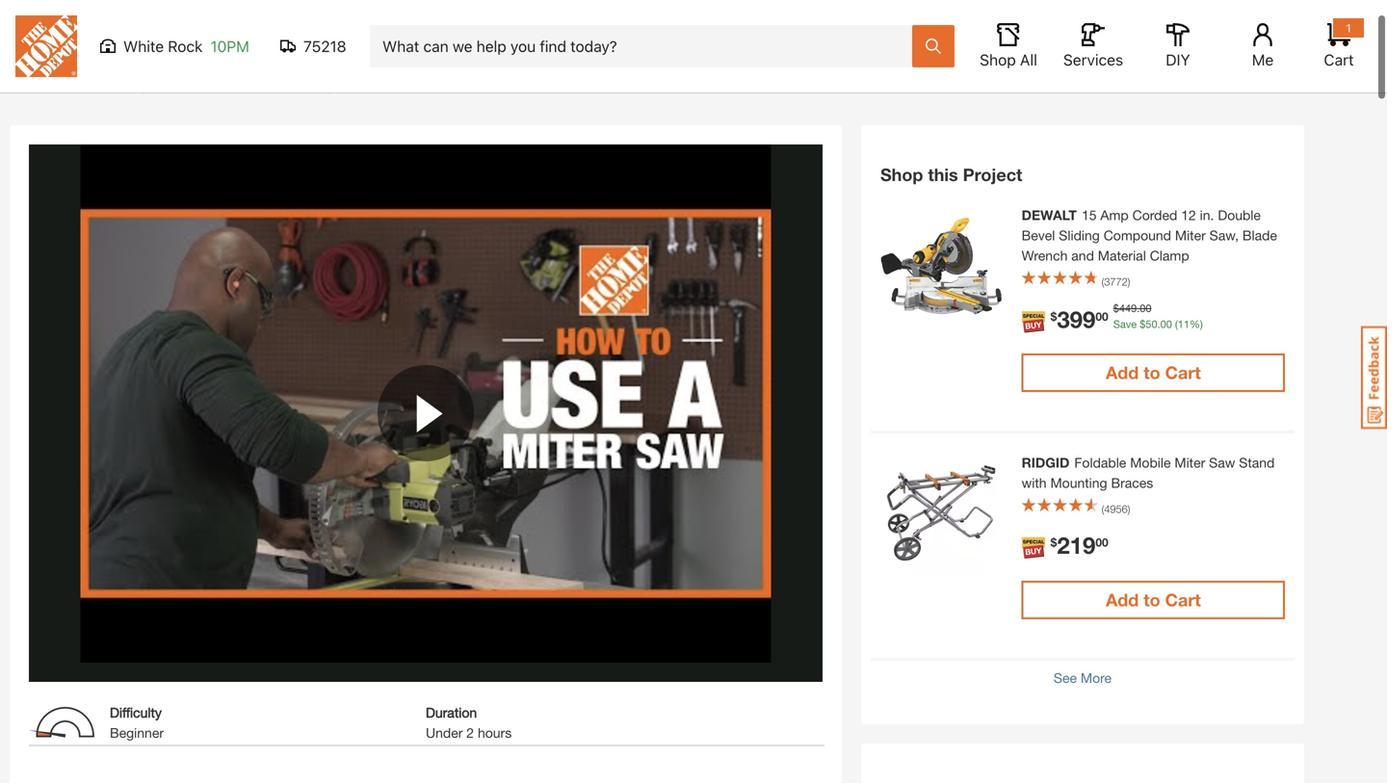 Task type: describe. For each thing, give the bounding box(es) containing it.
projects
[[96, 12, 145, 27]]

4956
[[1105, 503, 1128, 515]]

00 inside the $ 219 00
[[1096, 536, 1109, 549]]

449
[[1119, 302, 1137, 315]]

15 amp corded 12 in. double bevel sliding compound miter saw, blade wrench and material clamp
[[1022, 207, 1278, 264]]

add to cart for save
[[1106, 362, 1201, 383]]

0 vertical spatial miter
[[230, 59, 309, 100]]

clamp
[[1150, 248, 1190, 264]]

( inside $ 449 . 00 save $ 50 . 00 ( 11 %)
[[1175, 318, 1178, 330]]

miter inside 15 amp corded 12 in. double bevel sliding compound miter saw, blade wrench and material clamp
[[1175, 227, 1206, 243]]

home link
[[10, 12, 46, 27]]

feedback link image
[[1361, 326, 1388, 430]]

00 right 50
[[1161, 318, 1173, 330]]

shop all button
[[978, 23, 1040, 69]]

project
[[963, 164, 1023, 185]]

$ for 219
[[1051, 536, 1057, 549]]

foldable mobile miter saw stand with mounting braces image
[[881, 453, 1003, 575]]

) for save
[[1128, 276, 1131, 288]]

1
[[1346, 21, 1352, 35]]

What can we help you find today? search field
[[383, 26, 912, 66]]

improvement
[[258, 12, 338, 27]]

corded
[[1133, 207, 1178, 223]]

0 vertical spatial cart
[[1324, 51, 1354, 69]]

difficulty beginner
[[110, 705, 164, 741]]

thumbnail image
[[29, 145, 823, 663]]

material
[[1098, 248, 1146, 264]]

cart for save
[[1166, 362, 1201, 383]]

add to cart button for 219
[[1022, 581, 1285, 620]]

3772
[[1105, 276, 1128, 288]]

00 inside $ 399 00
[[1096, 310, 1109, 323]]

75218 button
[[280, 37, 347, 56]]

hours
[[478, 725, 512, 741]]

home improvement ideas
[[218, 12, 374, 27]]

hardware
[[398, 12, 457, 27]]

diy for diy
[[1166, 51, 1191, 69]]

15 amp corded 12 in. double bevel sliding compound miter saw, blade wrench and material clamp image
[[881, 205, 1003, 327]]

tool
[[473, 12, 497, 27]]

2
[[467, 725, 474, 741]]

2 ideas from the left
[[341, 12, 374, 27]]

home for "home" link
[[10, 12, 46, 27]]

how
[[10, 59, 81, 100]]

white
[[123, 37, 164, 55]]

beginner
[[110, 725, 164, 741]]

how to use a miter saw
[[10, 59, 386, 100]]

foldable mobile miter saw stand with mounting braces
[[1022, 455, 1275, 491]]

guides
[[501, 12, 544, 27]]

11
[[1178, 318, 1190, 330]]

diy button
[[1148, 23, 1209, 69]]

see more button
[[1054, 661, 1112, 686]]

shop for shop this project
[[881, 164, 923, 185]]

to for 219
[[1144, 590, 1161, 610]]

miter inside foldable mobile miter saw stand with mounting braces
[[1175, 455, 1206, 471]]

bevel
[[1022, 227, 1055, 243]]

cart for 219
[[1166, 590, 1201, 610]]

$ for 449
[[1114, 302, 1119, 315]]

0 vertical spatial .
[[1137, 302, 1140, 315]]

in.
[[1200, 207, 1214, 223]]

399
[[1057, 305, 1096, 333]]

see
[[1054, 670, 1077, 686]]

0 vertical spatial saw
[[319, 59, 386, 100]]

$ 449 . 00 save $ 50 . 00 ( 11 %)
[[1114, 302, 1203, 330]]

$ 399 00
[[1051, 305, 1109, 333]]

duration
[[426, 705, 477, 721]]

use
[[131, 59, 192, 100]]

under
[[426, 725, 463, 741]]

shop this project
[[881, 164, 1023, 185]]

add for 219
[[1106, 590, 1139, 610]]

see more
[[1054, 670, 1112, 686]]

compound
[[1104, 227, 1172, 243]]

to for save
[[1144, 362, 1161, 383]]

( 4956 )
[[1102, 503, 1131, 515]]



Task type: vqa. For each thing, say whether or not it's contained in the screenshot.
low on the left of the page
no



Task type: locate. For each thing, give the bounding box(es) containing it.
all
[[1020, 51, 1038, 69]]

1 horizontal spatial home
[[218, 12, 254, 27]]

$
[[1114, 302, 1119, 315], [1051, 310, 1057, 323], [1140, 318, 1146, 330], [1051, 536, 1057, 549]]

1 horizontal spatial diy
[[1166, 51, 1191, 69]]

) up "449"
[[1128, 276, 1131, 288]]

double
[[1218, 207, 1261, 223]]

diy projects & ideas
[[70, 12, 194, 27]]

0 horizontal spatial &
[[149, 12, 157, 27]]

hardware & tool guides
[[398, 12, 544, 27]]

1 ) from the top
[[1128, 276, 1131, 288]]

2 home from the left
[[218, 12, 254, 27]]

1 vertical spatial )
[[1128, 503, 1131, 515]]

home for home improvement ideas
[[218, 12, 254, 27]]

1 horizontal spatial ideas
[[341, 12, 374, 27]]

and
[[1072, 248, 1094, 264]]

0 vertical spatial add to cart
[[1106, 362, 1201, 383]]

1 vertical spatial .
[[1158, 318, 1161, 330]]

hardware & tool guides link
[[398, 12, 544, 27]]

00 down ( 4956 )
[[1096, 536, 1109, 549]]

with
[[1022, 475, 1047, 491]]

dewalt
[[1022, 207, 1077, 223]]

$ up save
[[1114, 302, 1119, 315]]

1 & from the left
[[149, 12, 157, 27]]

mobile
[[1130, 455, 1171, 471]]

%)
[[1190, 318, 1203, 330]]

add to cart button down the $ 219 00
[[1022, 581, 1285, 620]]

miter right mobile
[[1175, 455, 1206, 471]]

home up the how
[[10, 12, 46, 27]]

a
[[202, 59, 220, 100]]

$ 219 00
[[1051, 531, 1109, 559]]

15
[[1082, 207, 1097, 223]]

00 left save
[[1096, 310, 1109, 323]]

saw
[[319, 59, 386, 100], [1209, 455, 1236, 471]]

) for 219
[[1128, 503, 1131, 515]]

miter down 12 in the right of the page
[[1175, 227, 1206, 243]]

2 ) from the top
[[1128, 503, 1131, 515]]

add to cart
[[1106, 362, 1201, 383], [1106, 590, 1201, 610]]

foldable
[[1075, 455, 1127, 471]]

wrench
[[1022, 248, 1068, 264]]

1 vertical spatial saw
[[1209, 455, 1236, 471]]

cart
[[1324, 51, 1354, 69], [1166, 362, 1201, 383], [1166, 590, 1201, 610]]

1 vertical spatial shop
[[881, 164, 923, 185]]

stand
[[1239, 455, 1275, 471]]

0 horizontal spatial home
[[10, 12, 46, 27]]

me button
[[1232, 23, 1294, 69]]

0 vertical spatial shop
[[980, 51, 1016, 69]]

1 vertical spatial diy
[[1166, 51, 1191, 69]]

& left tool
[[460, 12, 469, 27]]

1 add to cart button from the top
[[1022, 354, 1285, 392]]

shop all
[[980, 51, 1038, 69]]

home improvement ideas link
[[218, 12, 374, 27]]

( left %)
[[1175, 318, 1178, 330]]

0 vertical spatial add
[[1106, 362, 1139, 383]]

2 vertical spatial miter
[[1175, 455, 1206, 471]]

&
[[149, 12, 157, 27], [460, 12, 469, 27]]

0 vertical spatial )
[[1128, 276, 1131, 288]]

diy
[[70, 12, 92, 27], [1166, 51, 1191, 69]]

) down braces
[[1128, 503, 1131, 515]]

0 horizontal spatial .
[[1137, 302, 1140, 315]]

services button
[[1063, 23, 1124, 69]]

2 vertical spatial to
[[1144, 590, 1161, 610]]

1 vertical spatial add to cart button
[[1022, 581, 1285, 620]]

1 horizontal spatial &
[[460, 12, 469, 27]]

miter down 10pm
[[230, 59, 309, 100]]

rock
[[168, 37, 203, 55]]

1 ideas from the left
[[161, 12, 194, 27]]

services
[[1064, 51, 1124, 69]]

2 add to cart from the top
[[1106, 590, 1201, 610]]

0 horizontal spatial saw
[[319, 59, 386, 100]]

shop
[[980, 51, 1016, 69], [881, 164, 923, 185]]

2 vertical spatial (
[[1102, 503, 1105, 515]]

75218
[[304, 37, 346, 55]]

219
[[1057, 531, 1096, 559]]

more
[[1081, 670, 1112, 686]]

1 horizontal spatial saw
[[1209, 455, 1236, 471]]

mounting
[[1051, 475, 1108, 491]]

( 3772 )
[[1102, 276, 1131, 288]]

1 horizontal spatial shop
[[980, 51, 1016, 69]]

( for save
[[1102, 276, 1105, 288]]

1 vertical spatial (
[[1175, 318, 1178, 330]]

diy left projects in the left of the page
[[70, 12, 92, 27]]

$ for 399
[[1051, 310, 1057, 323]]

& up white
[[149, 12, 157, 27]]

1 home from the left
[[10, 12, 46, 27]]

cart 1
[[1324, 21, 1354, 69]]

00 up 50
[[1140, 302, 1152, 315]]

2 vertical spatial cart
[[1166, 590, 1201, 610]]

difficulty
[[110, 705, 162, 721]]

0 vertical spatial to
[[91, 59, 121, 100]]

1 vertical spatial add to cart
[[1106, 590, 1201, 610]]

( for 219
[[1102, 503, 1105, 515]]

shop left all
[[980, 51, 1016, 69]]

add to cart button
[[1022, 354, 1285, 392], [1022, 581, 1285, 620]]

0 horizontal spatial diy
[[70, 12, 92, 27]]

1 add to cart from the top
[[1106, 362, 1201, 383]]

$ down mounting in the bottom right of the page
[[1051, 536, 1057, 549]]

sliding
[[1059, 227, 1100, 243]]

this
[[928, 164, 958, 185]]

home
[[10, 12, 46, 27], [218, 12, 254, 27]]

( down material
[[1102, 276, 1105, 288]]

50
[[1146, 318, 1158, 330]]

2 & from the left
[[460, 12, 469, 27]]

0 vertical spatial diy
[[70, 12, 92, 27]]

1 vertical spatial add
[[1106, 590, 1139, 610]]

$ right save
[[1140, 318, 1146, 330]]

add to cart down 50
[[1106, 362, 1201, 383]]

add down save
[[1106, 362, 1139, 383]]

blade
[[1243, 227, 1278, 243]]

2 add to cart button from the top
[[1022, 581, 1285, 620]]

00
[[1140, 302, 1152, 315], [1096, 310, 1109, 323], [1161, 318, 1173, 330], [1096, 536, 1109, 549]]

diy inside diy button
[[1166, 51, 1191, 69]]

saw down the 75218
[[319, 59, 386, 100]]

save
[[1114, 318, 1137, 330]]

2 add from the top
[[1106, 590, 1139, 610]]

shop inside 'button'
[[980, 51, 1016, 69]]

10pm
[[210, 37, 249, 55]]

0 vertical spatial add to cart button
[[1022, 354, 1285, 392]]

ridgid
[[1022, 455, 1070, 471]]

add to cart down the $ 219 00
[[1106, 590, 1201, 610]]

add
[[1106, 362, 1139, 383], [1106, 590, 1139, 610]]

( down mounting in the bottom right of the page
[[1102, 503, 1105, 515]]

white rock 10pm
[[123, 37, 249, 55]]

to
[[91, 59, 121, 100], [1144, 362, 1161, 383], [1144, 590, 1161, 610]]

duration under 2 hours
[[426, 705, 512, 741]]

add to cart for 219
[[1106, 590, 1201, 610]]

1 vertical spatial to
[[1144, 362, 1161, 383]]

.
[[1137, 302, 1140, 315], [1158, 318, 1161, 330]]

1 horizontal spatial .
[[1158, 318, 1161, 330]]

1 add from the top
[[1106, 362, 1139, 383]]

saw,
[[1210, 227, 1239, 243]]

diy left me in the top right of the page
[[1166, 51, 1191, 69]]

the home depot logo image
[[15, 15, 77, 77]]

ideas up rock
[[161, 12, 194, 27]]

ideas up the 75218
[[341, 12, 374, 27]]

shop left this at the right
[[881, 164, 923, 185]]

saw left stand
[[1209, 455, 1236, 471]]

shop for shop all
[[980, 51, 1016, 69]]

(
[[1102, 276, 1105, 288], [1175, 318, 1178, 330], [1102, 503, 1105, 515]]

home up 10pm
[[218, 12, 254, 27]]

diy for diy projects & ideas
[[70, 12, 92, 27]]

saw inside foldable mobile miter saw stand with mounting braces
[[1209, 455, 1236, 471]]

add to cart button for save
[[1022, 354, 1285, 392]]

ideas
[[161, 12, 194, 27], [341, 12, 374, 27]]

0 horizontal spatial ideas
[[161, 12, 194, 27]]

0 horizontal spatial shop
[[881, 164, 923, 185]]

add for save
[[1106, 362, 1139, 383]]

$ down wrench
[[1051, 310, 1057, 323]]

1 vertical spatial miter
[[1175, 227, 1206, 243]]

me
[[1252, 51, 1274, 69]]

1 vertical spatial cart
[[1166, 362, 1201, 383]]

add down the $ 219 00
[[1106, 590, 1139, 610]]

$ inside the $ 219 00
[[1051, 536, 1057, 549]]

braces
[[1111, 475, 1154, 491]]

)
[[1128, 276, 1131, 288], [1128, 503, 1131, 515]]

0 vertical spatial (
[[1102, 276, 1105, 288]]

add to cart button down 50
[[1022, 354, 1285, 392]]

diy projects & ideas link
[[70, 12, 194, 27]]

12
[[1181, 207, 1197, 223]]

$ inside $ 399 00
[[1051, 310, 1057, 323]]

amp
[[1101, 207, 1129, 223]]



